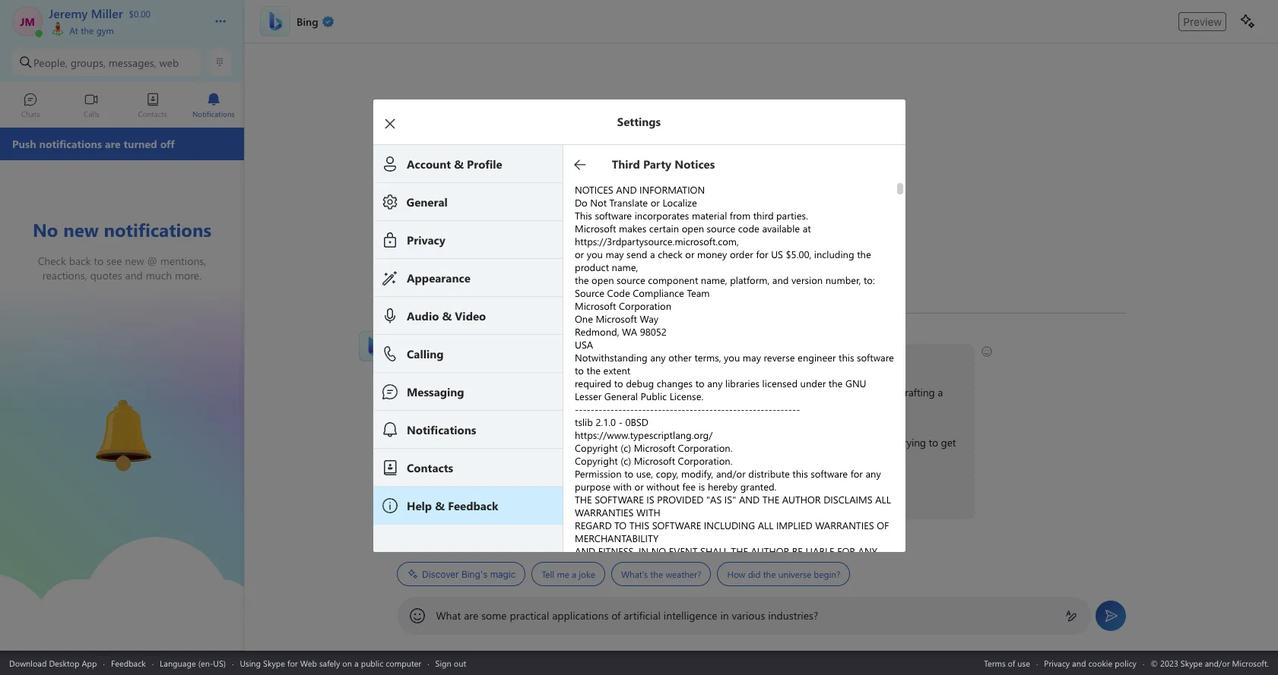 Task type: describe. For each thing, give the bounding box(es) containing it.
us)
[[213, 658, 226, 669]]

sign out
[[435, 658, 466, 669]]

using
[[240, 658, 261, 669]]

finding
[[557, 385, 589, 400]]

out
[[454, 658, 466, 669]]

magic
[[490, 569, 515, 580]]

kids.
[[482, 402, 502, 417]]

curious
[[446, 402, 479, 417]]

me left the with
[[656, 402, 671, 417]]

groups, inside ask me any type of question, like finding vegan restaurants in cambridge, itinerary for your trip to europe or drafting a story for curious kids. in groups, remember to mention me with @bing. i'm an ai preview, so i'm still learning. sometimes i might say something weird. don't get mad at me, i'm just trying to get better! if you want to start over, type
[[516, 402, 550, 417]]

what's the weather? button
[[611, 563, 711, 587]]

2 horizontal spatial you
[[618, 486, 635, 500]]

tell me a joke button
[[531, 563, 605, 587]]

how did the universe begin? button
[[717, 563, 850, 587]]

people,
[[33, 55, 68, 70]]

are
[[464, 609, 478, 623]]

something
[[683, 436, 732, 450]]

of inside ask me any type of question, like finding vegan restaurants in cambridge, itinerary for your trip to europe or drafting a story for curious kids. in groups, remember to mention me with @bing. i'm an ai preview, so i'm still learning. sometimes i might say something weird. don't get mad at me, i'm just trying to get better! if you want to start over, type
[[483, 385, 492, 400]]

people, groups, messages, web button
[[12, 49, 201, 76]]

computer
[[386, 658, 421, 669]]

intelligence
[[664, 609, 717, 623]]

safely
[[319, 658, 340, 669]]

third party notices dialog
[[373, 99, 928, 676]]

download desktop app
[[9, 658, 97, 669]]

with
[[673, 402, 693, 417]]

question,
[[495, 385, 536, 400]]

to down vegan
[[603, 402, 612, 417]]

me,
[[844, 436, 860, 450]]

the for what's
[[650, 569, 663, 581]]

tell
[[541, 569, 554, 581]]

web
[[159, 55, 179, 70]]

download
[[9, 658, 47, 669]]

to left give
[[663, 486, 672, 500]]

wednesday, november 8, 2023 heading
[[397, 296, 1126, 323]]

terms of use
[[984, 658, 1030, 669]]

hey, this is
[[405, 352, 456, 366]]

Type a message text field
[[436, 609, 1053, 623]]

the for at
[[81, 24, 94, 36]]

desktop
[[49, 658, 79, 669]]

feedback,
[[714, 486, 757, 500]]

report
[[779, 486, 807, 500]]

cookie
[[1088, 658, 1113, 669]]

can
[[506, 352, 522, 366]]

1 horizontal spatial in
[[720, 609, 729, 623]]

industries?
[[768, 609, 818, 623]]

what's the weather?
[[621, 569, 701, 581]]

.
[[583, 486, 585, 500]]

to right the trying
[[928, 436, 938, 450]]

some
[[481, 609, 507, 623]]

language (en-us)
[[160, 658, 226, 669]]

over,
[[493, 486, 515, 500]]

2 horizontal spatial the
[[763, 569, 776, 581]]

2 i'm from the left
[[501, 436, 515, 450]]

! how can i help you today?
[[477, 352, 605, 366]]

am
[[438, 331, 452, 343]]

1 vertical spatial just
[[760, 486, 776, 500]]

various
[[732, 609, 765, 623]]

just inside ask me any type of question, like finding vegan restaurants in cambridge, itinerary for your trip to europe or drafting a story for curious kids. in groups, remember to mention me with @bing. i'm an ai preview, so i'm still learning. sometimes i might say something weird. don't get mad at me, i'm just trying to get better! if you want to start over, type
[[880, 436, 896, 450]]

groups, inside button
[[70, 55, 106, 70]]

terms
[[984, 658, 1006, 669]]

your
[[797, 385, 818, 400]]

a right report
[[810, 486, 815, 500]]

feedback
[[111, 658, 146, 669]]

1 horizontal spatial you
[[553, 352, 570, 366]]

any
[[441, 385, 457, 400]]

web
[[300, 658, 317, 669]]

discover
[[422, 569, 459, 580]]

me left any
[[424, 385, 438, 400]]

0 horizontal spatial how
[[482, 352, 503, 366]]

and
[[588, 486, 607, 500]]

newtopic . and if you want to give me feedback, just report a concern.
[[540, 486, 859, 500]]

0 vertical spatial type
[[460, 385, 480, 400]]

weird.
[[734, 436, 761, 450]]

what
[[436, 609, 461, 623]]

newtopic
[[540, 486, 583, 500]]

today?
[[573, 352, 603, 366]]

language
[[160, 658, 196, 669]]

messages,
[[109, 55, 156, 70]]

ai
[[436, 436, 445, 450]]

vegan
[[592, 385, 619, 400]]

!
[[477, 352, 480, 366]]

remember
[[553, 402, 600, 417]]

preview
[[1183, 15, 1222, 28]]

3 i'm from the left
[[863, 436, 877, 450]]

a inside button
[[571, 569, 576, 581]]

tell me a joke
[[541, 569, 595, 581]]

ask me any type of question, like finding vegan restaurants in cambridge, itinerary for your trip to europe or drafting a story for curious kids. in groups, remember to mention me with @bing. i'm an ai preview, so i'm still learning. sometimes i might say something weird. don't get mad at me, i'm just trying to get better! if you want to start over, type
[[405, 385, 958, 500]]

so
[[487, 436, 498, 450]]

language (en-us) link
[[160, 658, 226, 669]]

like
[[539, 385, 554, 400]]

@bing.
[[695, 402, 728, 417]]

sign
[[435, 658, 451, 669]]

a right on
[[354, 658, 359, 669]]



Task type: locate. For each thing, give the bounding box(es) containing it.
just left report
[[760, 486, 776, 500]]

type right over,
[[517, 486, 537, 500]]

preview,
[[448, 436, 485, 450]]

at the gym
[[67, 24, 114, 36]]

1 horizontal spatial groups,
[[516, 402, 550, 417]]

0 horizontal spatial just
[[760, 486, 776, 500]]

(en-
[[198, 658, 213, 669]]

1 get from the left
[[791, 436, 806, 450]]

0 vertical spatial of
[[483, 385, 492, 400]]

ask
[[405, 385, 421, 400]]

you right if
[[618, 486, 635, 500]]

what's
[[621, 569, 647, 581]]

a
[[937, 385, 942, 400], [810, 486, 815, 500], [571, 569, 576, 581], [354, 658, 359, 669]]

terms of use link
[[984, 658, 1030, 669]]

privacy and cookie policy link
[[1044, 658, 1137, 669]]

skype
[[263, 658, 285, 669]]

bing's
[[461, 569, 487, 580]]

1 horizontal spatial get
[[941, 436, 956, 450]]

cambridge,
[[686, 385, 739, 400]]

you
[[553, 352, 570, 366], [413, 486, 430, 500], [618, 486, 635, 500]]

for left your
[[782, 385, 795, 400]]

want inside ask me any type of question, like finding vegan restaurants in cambridge, itinerary for your trip to europe or drafting a story for curious kids. in groups, remember to mention me with @bing. i'm an ai preview, so i'm still learning. sometimes i might say something weird. don't get mad at me, i'm just trying to get better! if you want to start over, type
[[433, 486, 455, 500]]

artificial
[[624, 609, 661, 623]]

0 horizontal spatial for
[[287, 658, 298, 669]]

i right can
[[525, 352, 528, 366]]

sometimes
[[577, 436, 628, 450]]

and
[[1072, 658, 1086, 669]]

2 vertical spatial for
[[287, 658, 298, 669]]

0 horizontal spatial want
[[433, 486, 455, 500]]

might
[[636, 436, 663, 450]]

1 want from the left
[[433, 486, 455, 500]]

using skype for web safely on a public computer link
[[240, 658, 421, 669]]

mention
[[615, 402, 653, 417]]

public
[[361, 658, 383, 669]]

privacy
[[1044, 658, 1070, 669]]

trying
[[899, 436, 926, 450]]

start
[[470, 486, 491, 500]]

the right at
[[81, 24, 94, 36]]

me right give
[[696, 486, 711, 500]]

0 vertical spatial how
[[482, 352, 503, 366]]

in left various
[[720, 609, 729, 623]]

how inside button
[[727, 569, 745, 581]]

0 horizontal spatial i
[[525, 352, 528, 366]]

just
[[880, 436, 896, 450], [760, 486, 776, 500]]

0 horizontal spatial groups,
[[70, 55, 106, 70]]

me right tell
[[556, 569, 569, 581]]

hey,
[[405, 352, 424, 366]]

people, groups, messages, web
[[33, 55, 179, 70]]

begin?
[[813, 569, 840, 581]]

concern.
[[818, 486, 857, 500]]

1 vertical spatial type
[[517, 486, 537, 500]]

story
[[405, 402, 428, 417]]

1 horizontal spatial i'm
[[501, 436, 515, 450]]

policy
[[1115, 658, 1137, 669]]

a inside ask me any type of question, like finding vegan restaurants in cambridge, itinerary for your trip to europe or drafting a story for curious kids. in groups, remember to mention me with @bing. i'm an ai preview, so i'm still learning. sometimes i might say something weird. don't get mad at me, i'm just trying to get better! if you want to start over, type
[[937, 385, 942, 400]]

sign out link
[[435, 658, 466, 669]]

still
[[517, 436, 532, 450]]

1 vertical spatial for
[[430, 402, 443, 417]]

me inside button
[[556, 569, 569, 581]]

0 horizontal spatial in
[[675, 385, 683, 400]]

0 horizontal spatial you
[[413, 486, 430, 500]]

feedback link
[[111, 658, 146, 669]]

of left use
[[1008, 658, 1015, 669]]

0 vertical spatial groups,
[[70, 55, 106, 70]]

if
[[610, 486, 615, 500]]

get right the trying
[[941, 436, 956, 450]]

1 horizontal spatial how
[[727, 569, 745, 581]]

2 horizontal spatial for
[[782, 385, 795, 400]]

in up the with
[[675, 385, 683, 400]]

to
[[839, 385, 848, 400], [603, 402, 612, 417], [928, 436, 938, 450], [458, 486, 468, 500], [663, 486, 672, 500]]

1 horizontal spatial the
[[650, 569, 663, 581]]

(openhands)
[[861, 485, 918, 500]]

of
[[483, 385, 492, 400], [611, 609, 621, 623], [1008, 658, 1015, 669]]

just left the trying
[[880, 436, 896, 450]]

(smileeyes)
[[607, 351, 657, 366]]

an
[[422, 436, 433, 450]]

privacy and cookie policy
[[1044, 658, 1137, 669]]

1 horizontal spatial type
[[517, 486, 537, 500]]

for right story
[[430, 402, 443, 417]]

2 get from the left
[[941, 436, 956, 450]]

1 vertical spatial i
[[630, 436, 633, 450]]

1 horizontal spatial i
[[630, 436, 633, 450]]

i
[[525, 352, 528, 366], [630, 436, 633, 450]]

1 horizontal spatial for
[[430, 402, 443, 417]]

0 vertical spatial just
[[880, 436, 896, 450]]

0 vertical spatial in
[[675, 385, 683, 400]]

groups, down like
[[516, 402, 550, 417]]

bell
[[76, 394, 96, 410]]

at the gym button
[[49, 21, 199, 36]]

for left web
[[287, 658, 298, 669]]

of up kids.
[[483, 385, 492, 400]]

groups, down at the gym
[[70, 55, 106, 70]]

i'm left an
[[405, 436, 419, 450]]

2 want from the left
[[638, 486, 660, 500]]

download desktop app link
[[9, 658, 97, 669]]

don't
[[764, 436, 789, 450]]

0 vertical spatial for
[[782, 385, 795, 400]]

better!
[[405, 452, 435, 467]]

the right the what's
[[650, 569, 663, 581]]

1 horizontal spatial of
[[611, 609, 621, 623]]

in inside ask me any type of question, like finding vegan restaurants in cambridge, itinerary for your trip to europe or drafting a story for curious kids. in groups, remember to mention me with @bing. i'm an ai preview, so i'm still learning. sometimes i might say something weird. don't get mad at me, i'm just trying to get better! if you want to start over, type
[[675, 385, 683, 400]]

want
[[433, 486, 455, 500], [638, 486, 660, 500]]

1 horizontal spatial want
[[638, 486, 660, 500]]

at
[[69, 24, 78, 36]]

0 vertical spatial i
[[525, 352, 528, 366]]

0 horizontal spatial get
[[791, 436, 806, 450]]

get left mad
[[791, 436, 806, 450]]

in
[[675, 385, 683, 400], [720, 609, 729, 623]]

0 horizontal spatial type
[[460, 385, 480, 400]]

you right help
[[553, 352, 570, 366]]

1 vertical spatial of
[[611, 609, 621, 623]]

weather?
[[665, 569, 701, 581]]

1 horizontal spatial just
[[880, 436, 896, 450]]

mad
[[809, 436, 830, 450]]

1 vertical spatial how
[[727, 569, 745, 581]]

2 horizontal spatial i'm
[[863, 436, 877, 450]]

i'm right me,
[[863, 436, 877, 450]]

the right did
[[763, 569, 776, 581]]

did
[[747, 569, 760, 581]]

1 i'm from the left
[[405, 436, 419, 450]]

0 horizontal spatial i'm
[[405, 436, 419, 450]]

0 horizontal spatial of
[[483, 385, 492, 400]]

applications
[[552, 609, 608, 623]]

if
[[405, 486, 411, 500]]

drafting
[[898, 385, 934, 400]]

type up curious
[[460, 385, 480, 400]]

1 vertical spatial in
[[720, 609, 729, 623]]

say
[[666, 436, 680, 450]]

app
[[82, 658, 97, 669]]

to left start
[[458, 486, 468, 500]]

for
[[782, 385, 795, 400], [430, 402, 443, 417], [287, 658, 298, 669]]

get
[[791, 436, 806, 450], [941, 436, 956, 450]]

want left give
[[638, 486, 660, 500]]

how left did
[[727, 569, 745, 581]]

2 vertical spatial of
[[1008, 658, 1015, 669]]

i'm right so
[[501, 436, 515, 450]]

0 horizontal spatial the
[[81, 24, 94, 36]]

at
[[832, 436, 841, 450]]

how did the universe begin?
[[727, 569, 840, 581]]

a left joke
[[571, 569, 576, 581]]

is
[[446, 352, 453, 366]]

tab list
[[0, 86, 244, 128]]

i'm
[[405, 436, 419, 450], [501, 436, 515, 450], [863, 436, 877, 450]]

how right the ! at the bottom
[[482, 352, 503, 366]]

to right the trip
[[839, 385, 848, 400]]

you right if on the left bottom of the page
[[413, 486, 430, 500]]

learning.
[[535, 436, 574, 450]]

i inside ask me any type of question, like finding vegan restaurants in cambridge, itinerary for your trip to europe or drafting a story for curious kids. in groups, remember to mention me with @bing. i'm an ai preview, so i'm still learning. sometimes i might say something weird. don't get mad at me, i'm just trying to get better! if you want to start over, type
[[630, 436, 633, 450]]

2 horizontal spatial of
[[1008, 658, 1015, 669]]

discover bing's magic
[[422, 569, 515, 580]]

bing, 9:24 am
[[397, 331, 452, 343]]

1 vertical spatial groups,
[[516, 402, 550, 417]]

me
[[424, 385, 438, 400], [656, 402, 671, 417], [696, 486, 711, 500], [556, 569, 569, 581]]

of left artificial
[[611, 609, 621, 623]]

you inside ask me any type of question, like finding vegan restaurants in cambridge, itinerary for your trip to europe or drafting a story for curious kids. in groups, remember to mention me with @bing. i'm an ai preview, so i'm still learning. sometimes i might say something weird. don't get mad at me, i'm just trying to get better! if you want to start over, type
[[413, 486, 430, 500]]

9:24
[[419, 331, 436, 343]]

a right drafting
[[937, 385, 942, 400]]

want left start
[[433, 486, 455, 500]]

i left might
[[630, 436, 633, 450]]



Task type: vqa. For each thing, say whether or not it's contained in the screenshot.
bing
no



